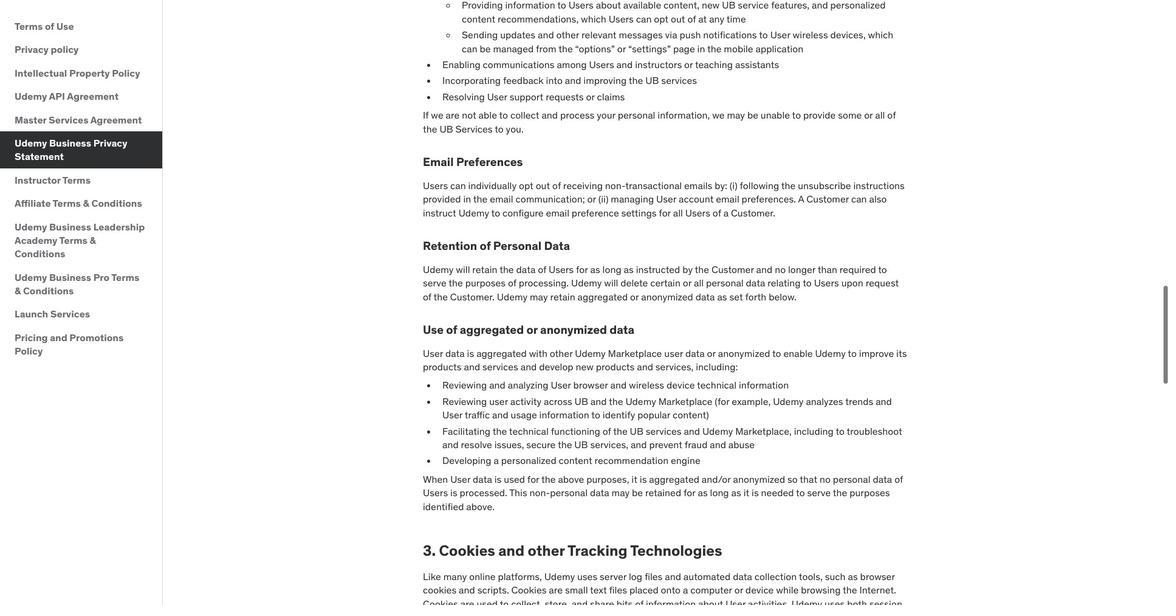 Task type: locate. For each thing, give the bounding box(es) containing it.
udemy up fraud
[[703, 425, 734, 437]]

cookies
[[439, 541, 496, 560], [512, 584, 547, 596], [423, 597, 458, 605]]

a
[[724, 206, 729, 219], [494, 455, 499, 467], [683, 584, 689, 596]]

will left delete
[[605, 277, 619, 289]]

1 vertical spatial user
[[490, 395, 508, 407]]

terms inside affiliate terms & conditions link
[[53, 197, 81, 209]]

0 vertical spatial other
[[557, 29, 580, 41]]

1 horizontal spatial customer
[[807, 193, 850, 205]]

as inside the like many online platforms, udemy uses server log files and automated data collection tools, such as browser cookies and scripts. cookies are small text files placed onto a computer or device while browsing the internet. cookies are used to collect, store, and share bits of information about user activities. udemy uses both sessi
[[849, 570, 858, 582]]

is
[[467, 347, 474, 359], [495, 473, 502, 485], [640, 473, 647, 485], [451, 487, 458, 499], [752, 487, 759, 499]]

1 horizontal spatial in
[[698, 42, 706, 54]]

customer. down "preferences."
[[731, 206, 776, 219]]

content inside providing information to users about available content, new ub service features, and personalized content recommendations, which users can opt out of at any time sending updates and other relevant messages via push notifications to user wireless devices, which can be managed from the "options" or "settings" page in the mobile application enabling communications among users and instructors or teaching assistants incorporating feedback into and improving the ub services resolving user support requests or claims
[[462, 13, 496, 25]]

processing.
[[519, 277, 569, 289]]

business for privacy
[[49, 137, 91, 149]]

as right such
[[849, 570, 858, 582]]

marketplace,
[[736, 425, 792, 437]]

1 vertical spatial no
[[820, 473, 831, 485]]

technical down the usage on the bottom
[[509, 425, 549, 437]]

automated
[[684, 570, 731, 582]]

2 vertical spatial &
[[15, 285, 21, 297]]

content up above
[[559, 455, 593, 467]]

users up the processing.
[[549, 263, 574, 275]]

purposes
[[466, 277, 506, 289], [850, 487, 891, 499]]

prevent
[[650, 438, 683, 451]]

agreement
[[67, 90, 119, 102], [90, 113, 142, 126]]

recommendations,
[[498, 13, 579, 25]]

0 horizontal spatial all
[[674, 206, 683, 219]]

0 vertical spatial non-
[[606, 179, 626, 191]]

customer. inside udemy will retain the data of users for as long as instructed by the customer and no longer than required to serve the purposes of processing. udemy will delete certain or all personal data relating to users upon request of the customer. udemy may retain aggregated or anonymized data as set forth below.
[[451, 290, 495, 303]]

services, inside 'user data is aggregated with other udemy marketplace user data or anonymized to enable udemy to improve its products and services and develop new products and services, including:'
[[656, 361, 694, 373]]

can down the sending
[[462, 42, 478, 54]]

is inside 'user data is aggregated with other udemy marketplace user data or anonymized to enable udemy to improve its products and services and develop new products and services, including:'
[[467, 347, 474, 359]]

1 horizontal spatial purposes
[[850, 487, 891, 499]]

0 vertical spatial in
[[698, 42, 706, 54]]

are inside if we are not able to collect and process your personal information, we may be unable to provide some or all of the ub services to you.
[[446, 109, 460, 121]]

0 vertical spatial agreement
[[67, 90, 119, 102]]

master services agreement
[[15, 113, 142, 126]]

1 vertical spatial long
[[711, 487, 729, 499]]

& up launch
[[15, 285, 21, 297]]

all inside if we are not able to collect and process your personal information, we may be unable to provide some or all of the ub services to you.
[[876, 109, 886, 121]]

0 vertical spatial privacy
[[15, 43, 49, 56]]

services up prevent at bottom
[[646, 425, 682, 437]]

1 horizontal spatial we
[[713, 109, 725, 121]]

1 vertical spatial services,
[[591, 438, 629, 451]]

aggregated
[[578, 290, 628, 303], [460, 322, 524, 337], [477, 347, 527, 359], [650, 473, 700, 485]]

udemy up "academy"
[[15, 220, 47, 233]]

requests
[[546, 90, 584, 103]]

we right if
[[431, 109, 444, 121]]

statement
[[15, 150, 64, 163]]

analyzes
[[807, 395, 844, 407]]

information down onto
[[646, 597, 696, 605]]

other up "from"
[[557, 29, 580, 41]]

are left not
[[446, 109, 460, 121]]

1 vertical spatial customer
[[712, 263, 754, 275]]

email
[[490, 193, 514, 205], [716, 193, 740, 205], [546, 206, 570, 219]]

of
[[688, 13, 696, 25], [45, 20, 54, 32], [888, 109, 896, 121], [553, 179, 561, 191], [713, 206, 722, 219], [480, 238, 491, 253], [538, 263, 547, 275], [508, 277, 517, 289], [423, 290, 432, 303], [447, 322, 458, 337], [603, 425, 612, 437], [895, 473, 904, 485], [636, 597, 644, 605]]

to right including on the right
[[836, 425, 845, 437]]

so
[[788, 473, 798, 485]]

0 horizontal spatial in
[[464, 193, 471, 205]]

affiliate terms & conditions link
[[0, 192, 162, 215]]

no inside when user data is used for the above purposes, it is aggregated and/or anonymized so that no personal data of users is processed. this non-personal data may be retained for as long as it is needed to serve the purposes identified above.
[[820, 473, 831, 485]]

2 reviewing from the top
[[443, 395, 487, 407]]

1 horizontal spatial privacy
[[93, 137, 127, 149]]

1 vertical spatial a
[[494, 455, 499, 467]]

non- inside users can individually opt out of receiving non-transactional emails by: (i) following the unsubscribe instructions provided in the email communication; or (ii) managing user account email preferences. a customer can also instruct udemy to configure email preference settings for all users of a customer.
[[606, 179, 626, 191]]

0 vertical spatial out
[[671, 13, 686, 25]]

non- inside when user data is used for the above purposes, it is aggregated and/or anonymized so that no personal data of users is processed. this non-personal data may be retained for as long as it is needed to serve the purposes identified above.
[[530, 487, 550, 499]]

used up this in the bottom left of the page
[[504, 473, 525, 485]]

1 vertical spatial non-
[[530, 487, 550, 499]]

0 vertical spatial all
[[876, 109, 886, 121]]

device inside the like many online platforms, udemy uses server log files and automated data collection tools, such as browser cookies and scripts. cookies are small text files placed onto a computer or device while browsing the internet. cookies are used to collect, store, and share bits of information about user activities. udemy uses both sessi
[[746, 584, 774, 596]]

incorporating
[[443, 74, 501, 87]]

updates
[[501, 29, 536, 41]]

a inside 'reviewing and analyzing user browser and wireless device technical information reviewing user activity across ub and the udemy marketplace (for example, udemy analyzes trends and user traffic and usage information to identify popular content) facilitating the technical functioning of the ub services and udemy marketplace, including to troubleshoot and resolve issues, secure the ub services, and prevent fraud and abuse developing a personalized content recommendation engine'
[[494, 455, 499, 467]]

serve down retention
[[423, 277, 447, 289]]

services
[[49, 113, 88, 126], [456, 123, 493, 135], [50, 308, 90, 320]]

or up including:
[[708, 347, 716, 359]]

serve
[[423, 277, 447, 289], [808, 487, 831, 499]]

to inside when user data is used for the above purposes, it is aggregated and/or anonymized so that no personal data of users is processed. this non-personal data may be retained for as long as it is needed to serve the purposes identified above.
[[797, 487, 805, 499]]

which right devices,
[[869, 29, 894, 41]]

0 horizontal spatial used
[[477, 597, 498, 605]]

launch services link
[[0, 303, 162, 326]]

as up delete
[[624, 263, 634, 275]]

can
[[637, 13, 652, 25], [462, 42, 478, 54], [451, 179, 466, 191], [852, 193, 867, 205]]

it left needed
[[744, 487, 750, 499]]

udemy right with
[[575, 347, 606, 359]]

in right page
[[698, 42, 706, 54]]

push
[[680, 29, 701, 41]]

academy
[[15, 234, 57, 246]]

other up "develop" at the left bottom of the page
[[550, 347, 573, 359]]

1 horizontal spatial serve
[[808, 487, 831, 499]]

email down communication;
[[546, 206, 570, 219]]

2 vertical spatial services
[[646, 425, 682, 437]]

usage
[[511, 409, 537, 421]]

0 vertical spatial business
[[49, 137, 91, 149]]

0 vertical spatial used
[[504, 473, 525, 485]]

0 horizontal spatial products
[[423, 361, 462, 373]]

uses up small
[[578, 570, 598, 582]]

information up recommendations,
[[506, 0, 556, 11]]

business inside the udemy business pro terms & conditions
[[49, 271, 91, 283]]

1 horizontal spatial new
[[702, 0, 720, 11]]

files up bits
[[610, 584, 628, 596]]

data inside the like many online platforms, udemy uses server log files and automated data collection tools, such as browser cookies and scripts. cookies are small text files placed onto a computer or device while browsing the internet. cookies are used to collect, store, and share bits of information about user activities. udemy uses both sessi
[[733, 570, 753, 582]]

1 vertical spatial be
[[748, 109, 759, 121]]

resolving
[[443, 90, 485, 103]]

0 vertical spatial a
[[724, 206, 729, 219]]

if we are not able to collect and process your personal information, we may be unable to provide some or all of the ub services to you.
[[423, 109, 896, 135]]

serve inside when user data is used for the above purposes, it is aggregated and/or anonymized so that no personal data of users is processed. this non-personal data may be retained for as long as it is needed to serve the purposes identified above.
[[808, 487, 831, 499]]

2 we from the left
[[713, 109, 725, 121]]

business down master services agreement
[[49, 137, 91, 149]]

1 vertical spatial privacy
[[93, 137, 127, 149]]

out inside providing information to users about available content, new ub service features, and personalized content recommendations, which users can opt out of at any time sending updates and other relevant messages via push notifications to user wireless devices, which can be managed from the "options" or "settings" page in the mobile application enabling communications among users and instructors or teaching assistants incorporating feedback into and improving the ub services resolving user support requests or claims
[[671, 13, 686, 25]]

1 vertical spatial will
[[605, 277, 619, 289]]

information inside the like many online platforms, udemy uses server log files and automated data collection tools, such as browser cookies and scripts. cookies are small text files placed onto a computer or device while browsing the internet. cookies are used to collect, store, and share bits of information about user activities. udemy uses both sessi
[[646, 597, 696, 605]]

0 horizontal spatial about
[[596, 0, 621, 11]]

fraud
[[685, 438, 708, 451]]

about down the computer
[[699, 597, 724, 605]]

1 horizontal spatial device
[[746, 584, 774, 596]]

terms inside terms of use link
[[15, 20, 43, 32]]

opt up configure
[[519, 179, 534, 191]]

relevant
[[582, 29, 617, 41]]

affiliate terms & conditions
[[15, 197, 142, 209]]

& down leadership
[[90, 234, 96, 246]]

users down available
[[609, 13, 634, 25]]

unsubscribe
[[799, 179, 852, 191]]

0 vertical spatial device
[[667, 379, 695, 391]]

personal inside udemy will retain the data of users for as long as instructed by the customer and no longer than required to serve the purposes of processing. udemy will delete certain or all personal data relating to users upon request of the customer. udemy may retain aggregated or anonymized data as set forth below.
[[707, 277, 744, 289]]

2 horizontal spatial are
[[549, 584, 563, 596]]

2 horizontal spatial a
[[724, 206, 729, 219]]

udemy up launch
[[15, 271, 47, 283]]

will down retention
[[456, 263, 470, 275]]

0 horizontal spatial a
[[494, 455, 499, 467]]

anonymized down the certain
[[642, 290, 694, 303]]

terms inside the udemy business pro terms & conditions
[[111, 271, 140, 283]]

no up relating
[[775, 263, 786, 275]]

email down (i)
[[716, 193, 740, 205]]

2 vertical spatial are
[[461, 597, 475, 605]]

like
[[423, 570, 441, 582]]

1 vertical spatial personalized
[[502, 455, 557, 467]]

device up activities. at the right of page
[[746, 584, 774, 596]]

content)
[[673, 409, 709, 421]]

2 vertical spatial conditions
[[23, 285, 74, 297]]

into
[[546, 74, 563, 87]]

a down issues,
[[494, 455, 499, 467]]

1 vertical spatial in
[[464, 193, 471, 205]]

files up placed
[[645, 570, 663, 582]]

or inside 'user data is aggregated with other udemy marketplace user data or anonymized to enable udemy to improve its products and services and develop new products and services, including:'
[[708, 347, 716, 359]]

files
[[645, 570, 663, 582], [610, 584, 628, 596]]

cookies
[[423, 584, 457, 596]]

conditions down "academy"
[[15, 248, 65, 260]]

1 horizontal spatial retain
[[551, 290, 576, 303]]

0 vertical spatial are
[[446, 109, 460, 121]]

retain down retention of personal data
[[473, 263, 498, 275]]

text
[[590, 584, 607, 596]]

0 vertical spatial be
[[480, 42, 491, 54]]

users down when at the left of the page
[[423, 487, 448, 499]]

personalized inside providing information to users about available content, new ub service features, and personalized content recommendations, which users can opt out of at any time sending updates and other relevant messages via push notifications to user wireless devices, which can be managed from the "options" or "settings" page in the mobile application enabling communications among users and instructors or teaching assistants incorporating feedback into and improving the ub services resolving user support requests or claims
[[831, 0, 886, 11]]

(ii)
[[599, 193, 609, 205]]

or left (ii) at the top
[[588, 193, 596, 205]]

customer up set at the right of page
[[712, 263, 754, 275]]

out down content,
[[671, 13, 686, 25]]

feedback
[[504, 74, 544, 87]]

content
[[462, 13, 496, 25], [559, 455, 593, 467]]

1 horizontal spatial long
[[711, 487, 729, 499]]

including
[[795, 425, 834, 437]]

to
[[558, 0, 567, 11], [760, 29, 768, 41], [500, 109, 508, 121], [793, 109, 802, 121], [495, 123, 504, 135], [492, 206, 501, 219], [879, 263, 888, 275], [803, 277, 812, 289], [773, 347, 782, 359], [848, 347, 857, 359], [592, 409, 601, 421], [836, 425, 845, 437], [797, 487, 805, 499], [500, 597, 509, 605]]

for
[[659, 206, 671, 219], [576, 263, 588, 275], [528, 473, 540, 485], [684, 487, 696, 499]]

privacy
[[15, 43, 49, 56], [93, 137, 127, 149]]

1 horizontal spatial may
[[612, 487, 630, 499]]

pricing and promotions policy link
[[0, 326, 162, 363]]

user inside 'reviewing and analyzing user browser and wireless device technical information reviewing user activity across ub and the udemy marketplace (for example, udemy analyzes trends and user traffic and usage information to identify popular content) facilitating the technical functioning of the ub services and udemy marketplace, including to troubleshoot and resolve issues, secure the ub services, and prevent fraud and abuse developing a personalized content recommendation engine'
[[490, 395, 508, 407]]

business left pro
[[49, 271, 91, 283]]

anonymized up including:
[[719, 347, 771, 359]]

0 vertical spatial new
[[702, 0, 720, 11]]

aggregated inside when user data is used for the above purposes, it is aggregated and/or anonymized so that no personal data of users is processed. this non-personal data may be retained for as long as it is needed to serve the purposes identified above.
[[650, 473, 700, 485]]

a inside users can individually opt out of receiving non-transactional emails by: (i) following the unsubscribe instructions provided in the email communication; or (ii) managing user account email preferences. a customer can also instruct udemy to configure email preference settings for all users of a customer.
[[724, 206, 729, 219]]

opt inside providing information to users about available content, new ub service features, and personalized content recommendations, which users can opt out of at any time sending updates and other relevant messages via push notifications to user wireless devices, which can be managed from the "options" or "settings" page in the mobile application enabling communications among users and instructors or teaching assistants incorporating feedback into and improving the ub services resolving user support requests or claims
[[654, 13, 669, 25]]

marketplace
[[608, 347, 662, 359], [659, 395, 713, 407]]

wireless inside providing information to users about available content, new ub service features, and personalized content recommendations, which users can opt out of at any time sending updates and other relevant messages via push notifications to user wireless devices, which can be managed from the "options" or "settings" page in the mobile application enabling communications among users and instructors or teaching assistants incorporating feedback into and improving the ub services resolving user support requests or claims
[[793, 29, 829, 41]]

2 business from the top
[[49, 220, 91, 233]]

0 horizontal spatial user
[[490, 395, 508, 407]]

affiliate
[[15, 197, 51, 209]]

1 horizontal spatial wireless
[[793, 29, 829, 41]]

0 horizontal spatial which
[[581, 13, 607, 25]]

0 horizontal spatial policy
[[15, 345, 43, 357]]

personal right that
[[834, 473, 871, 485]]

0 horizontal spatial serve
[[423, 277, 447, 289]]

udemy up statement
[[15, 137, 47, 149]]

long
[[603, 263, 622, 275], [711, 487, 729, 499]]

developing
[[443, 455, 492, 467]]

by:
[[715, 179, 728, 191]]

0 vertical spatial long
[[603, 263, 622, 275]]

we right information,
[[713, 109, 725, 121]]

udemy inside users can individually opt out of receiving non-transactional emails by: (i) following the unsubscribe instructions provided in the email communication; or (ii) managing user account email preferences. a customer can also instruct udemy to configure email preference settings for all users of a customer.
[[459, 206, 490, 219]]

1 horizontal spatial personalized
[[831, 0, 886, 11]]

or inside users can individually opt out of receiving non-transactional emails by: (i) following the unsubscribe instructions provided in the email communication; or (ii) managing user account email preferences. a customer can also instruct udemy to configure email preference settings for all users of a customer.
[[588, 193, 596, 205]]

1 vertical spatial agreement
[[90, 113, 142, 126]]

business inside udemy business leadership academy terms & conditions
[[49, 220, 91, 233]]

1 vertical spatial technical
[[509, 425, 549, 437]]

non- right this in the bottom left of the page
[[530, 487, 550, 499]]

able
[[479, 109, 497, 121]]

0 vertical spatial conditions
[[91, 197, 142, 209]]

0 horizontal spatial non-
[[530, 487, 550, 499]]

0 horizontal spatial wireless
[[629, 379, 665, 391]]

onto
[[661, 584, 681, 596]]

device down 'user data is aggregated with other udemy marketplace user data or anonymized to enable udemy to improve its products and services and develop new products and services, including:'
[[667, 379, 695, 391]]

no for longer
[[775, 263, 786, 275]]

policy down pricing
[[15, 345, 43, 357]]

0 horizontal spatial long
[[603, 263, 622, 275]]

0 horizontal spatial new
[[576, 361, 594, 373]]

and inside udemy will retain the data of users for as long as instructed by the customer and no longer than required to serve the purposes of processing. udemy will delete certain or all personal data relating to users upon request of the customer. udemy may retain aggregated or anonymized data as set forth below.
[[757, 263, 773, 275]]

1 vertical spatial about
[[699, 597, 724, 605]]

3 business from the top
[[49, 271, 91, 283]]

0 vertical spatial wireless
[[793, 29, 829, 41]]

out up communication;
[[536, 179, 550, 191]]

account
[[679, 193, 714, 205]]

abuse
[[729, 438, 755, 451]]

technologies
[[631, 541, 723, 560]]

1 vertical spatial customer.
[[451, 290, 495, 303]]

information
[[506, 0, 556, 11], [739, 379, 789, 391], [540, 409, 590, 421], [646, 597, 696, 605]]

retain
[[473, 263, 498, 275], [551, 290, 576, 303]]

as left needed
[[732, 487, 742, 499]]

1 horizontal spatial used
[[504, 473, 525, 485]]

& inside the udemy business pro terms & conditions
[[15, 285, 21, 297]]

used inside the like many online platforms, udemy uses server log files and automated data collection tools, such as browser cookies and scripts. cookies are small text files placed onto a computer or device while browsing the internet. cookies are used to collect, store, and share bits of information about user activities. udemy uses both sessi
[[477, 597, 498, 605]]

required
[[840, 263, 877, 275]]

personalized inside 'reviewing and analyzing user browser and wireless device technical information reviewing user activity across ub and the udemy marketplace (for example, udemy analyzes trends and user traffic and usage information to identify popular content) facilitating the technical functioning of the ub services and udemy marketplace, including to troubleshoot and resolve issues, secure the ub services, and prevent fraud and abuse developing a personalized content recommendation engine'
[[502, 455, 557, 467]]

for right the retained
[[684, 487, 696, 499]]

0 vertical spatial serve
[[423, 277, 447, 289]]

ub up the time
[[722, 0, 736, 11]]

0 horizontal spatial use
[[56, 20, 74, 32]]

1 vertical spatial policy
[[15, 345, 43, 357]]

business inside udemy business privacy statement
[[49, 137, 91, 149]]

0 horizontal spatial device
[[667, 379, 695, 391]]

0 horizontal spatial no
[[775, 263, 786, 275]]

1 horizontal spatial customer.
[[731, 206, 776, 219]]

1 horizontal spatial &
[[83, 197, 89, 209]]

purposes inside udemy will retain the data of users for as long as instructed by the customer and no longer than required to serve the purposes of processing. udemy will delete certain or all personal data relating to users upon request of the customer. udemy may retain aggregated or anonymized data as set forth below.
[[466, 277, 506, 289]]

to down 'scripts.'
[[500, 597, 509, 605]]

udemy up small
[[545, 570, 575, 582]]

marketplace inside 'reviewing and analyzing user browser and wireless device technical information reviewing user activity across ub and the udemy marketplace (for example, udemy analyzes trends and user traffic and usage information to identify popular content) facilitating the technical functioning of the ub services and udemy marketplace, including to troubleshoot and resolve issues, secure the ub services, and prevent fraud and abuse developing a personalized content recommendation engine'
[[659, 395, 713, 407]]

popular
[[638, 409, 671, 421]]

across
[[544, 395, 573, 407]]

services,
[[656, 361, 694, 373], [591, 438, 629, 451]]

be inside if we are not able to collect and process your personal information, we may be unable to provide some or all of the ub services to you.
[[748, 109, 759, 121]]

emails
[[685, 179, 713, 191]]

business
[[49, 137, 91, 149], [49, 220, 91, 233], [49, 271, 91, 283]]

user inside when user data is used for the above purposes, it is aggregated and/or anonymized so that no personal data of users is processed. this non-personal data may be retained for as long as it is needed to serve the purposes identified above.
[[451, 473, 471, 485]]

no
[[775, 263, 786, 275], [820, 473, 831, 485]]

services down udemy api agreement
[[49, 113, 88, 126]]

content down providing at the left of the page
[[462, 13, 496, 25]]

1 vertical spatial retain
[[551, 290, 576, 303]]

claims
[[598, 90, 625, 103]]

services for launch services
[[50, 308, 90, 320]]

all inside udemy will retain the data of users for as long as instructed by the customer and no longer than required to serve the purposes of processing. udemy will delete certain or all personal data relating to users upon request of the customer. udemy may retain aggregated or anonymized data as set forth below.
[[694, 277, 704, 289]]

personal down above
[[550, 487, 588, 499]]

other inside providing information to users about available content, new ub service features, and personalized content recommendations, which users can opt out of at any time sending updates and other relevant messages via push notifications to user wireless devices, which can be managed from the "options" or "settings" page in the mobile application enabling communications among users and instructors or teaching assistants incorporating feedback into and improving the ub services resolving user support requests or claims
[[557, 29, 580, 41]]

wireless up 'application'
[[793, 29, 829, 41]]

personal
[[618, 109, 656, 121], [707, 277, 744, 289], [834, 473, 871, 485], [550, 487, 588, 499]]

0 horizontal spatial purposes
[[466, 277, 506, 289]]

1 vertical spatial marketplace
[[659, 395, 713, 407]]

to down so in the right bottom of the page
[[797, 487, 805, 499]]

1 vertical spatial all
[[674, 206, 683, 219]]

1 vertical spatial used
[[477, 597, 498, 605]]

process
[[561, 109, 595, 121]]

privacy up intellectual
[[15, 43, 49, 56]]

to down longer
[[803, 277, 812, 289]]

no inside udemy will retain the data of users for as long as instructed by the customer and no longer than required to serve the purposes of processing. udemy will delete certain or all personal data relating to users upon request of the customer. udemy may retain aggregated or anonymized data as set forth below.
[[775, 263, 786, 275]]

services down not
[[456, 123, 493, 135]]

aggregated inside 'user data is aggregated with other udemy marketplace user data or anonymized to enable udemy to improve its products and services and develop new products and services, including:'
[[477, 347, 527, 359]]

services down instructors
[[662, 74, 698, 87]]

udemy inside the udemy business pro terms & conditions
[[15, 271, 47, 283]]

0 vertical spatial user
[[665, 347, 684, 359]]

0 horizontal spatial customer.
[[451, 290, 495, 303]]

ub inside if we are not able to collect and process your personal information, we may be unable to provide some or all of the ub services to you.
[[440, 123, 453, 135]]

may down the processing.
[[530, 290, 548, 303]]

for down "secure"
[[528, 473, 540, 485]]

and
[[812, 0, 829, 11], [538, 29, 554, 41], [617, 58, 633, 71], [565, 74, 582, 87], [542, 109, 558, 121], [757, 263, 773, 275], [50, 331, 67, 343], [464, 361, 481, 373], [521, 361, 537, 373], [637, 361, 654, 373], [490, 379, 506, 391], [611, 379, 627, 391], [591, 395, 607, 407], [876, 395, 893, 407], [493, 409, 509, 421], [684, 425, 701, 437], [443, 438, 459, 451], [631, 438, 647, 451], [710, 438, 727, 451], [499, 541, 525, 560], [665, 570, 682, 582], [459, 584, 475, 596], [572, 597, 588, 605]]

forth
[[746, 290, 767, 303]]

0 vertical spatial about
[[596, 0, 621, 11]]

a
[[799, 193, 805, 205]]

it
[[632, 473, 638, 485], [744, 487, 750, 499]]

0 horizontal spatial files
[[610, 584, 628, 596]]

1 we from the left
[[431, 109, 444, 121]]

1 business from the top
[[49, 137, 91, 149]]

wireless up 'popular'
[[629, 379, 665, 391]]

to right able
[[500, 109, 508, 121]]

providing information to users about available content, new ub service features, and personalized content recommendations, which users can opt out of at any time sending updates and other relevant messages via push notifications to user wireless devices, which can be managed from the "options" or "settings" page in the mobile application enabling communications among users and instructors or teaching assistants incorporating feedback into and improving the ub services resolving user support requests or claims
[[443, 0, 894, 103]]

0 vertical spatial opt
[[654, 13, 669, 25]]

0 horizontal spatial browser
[[574, 379, 608, 391]]

purposes,
[[587, 473, 630, 485]]

browser down "develop" at the left bottom of the page
[[574, 379, 608, 391]]

and inside pricing and promotions policy
[[50, 331, 67, 343]]

1 horizontal spatial are
[[461, 597, 475, 605]]

or right the computer
[[735, 584, 744, 596]]

may down purposes,
[[612, 487, 630, 499]]

users up relevant
[[569, 0, 594, 11]]

1 horizontal spatial user
[[665, 347, 684, 359]]

personal up set at the right of page
[[707, 277, 744, 289]]

customer down unsubscribe
[[807, 193, 850, 205]]

terms up affiliate terms & conditions
[[62, 174, 91, 186]]

1 vertical spatial purposes
[[850, 487, 891, 499]]

technical up (for
[[698, 379, 737, 391]]

purposes inside when user data is used for the above purposes, it is aggregated and/or anonymized so that no personal data of users is processed. this non-personal data may be retained for as long as it is needed to serve the purposes identified above.
[[850, 487, 891, 499]]

with
[[529, 347, 548, 359]]

0 horizontal spatial technical
[[509, 425, 549, 437]]

services, up recommendation on the right bottom
[[591, 438, 629, 451]]

troubleshoot
[[847, 425, 903, 437]]

information inside providing information to users about available content, new ub service features, and personalized content recommendations, which users can opt out of at any time sending updates and other relevant messages via push notifications to user wireless devices, which can be managed from the "options" or "settings" page in the mobile application enabling communications among users and instructors or teaching assistants incorporating feedback into and improving the ub services resolving user support requests or claims
[[506, 0, 556, 11]]

1 vertical spatial other
[[550, 347, 573, 359]]

analyzing
[[508, 379, 549, 391]]

cookies up 'many'
[[439, 541, 496, 560]]

1 vertical spatial &
[[90, 234, 96, 246]]



Task type: describe. For each thing, give the bounding box(es) containing it.
1 vertical spatial are
[[549, 584, 563, 596]]

all inside users can individually opt out of receiving non-transactional emails by: (i) following the unsubscribe instructions provided in the email communication; or (ii) managing user account email preferences. a customer can also instruct udemy to configure email preference settings for all users of a customer.
[[674, 206, 683, 219]]

1 horizontal spatial use
[[423, 322, 444, 337]]

store,
[[545, 597, 570, 605]]

at
[[699, 13, 707, 25]]

aggregated inside udemy will retain the data of users for as long as instructed by the customer and no longer than required to serve the purposes of processing. udemy will delete certain or all personal data relating to users upon request of the customer. udemy may retain aggregated or anonymized data as set forth below.
[[578, 290, 628, 303]]

issues,
[[495, 438, 524, 451]]

udemy down the processing.
[[497, 290, 528, 303]]

services inside if we are not able to collect and process your personal information, we may be unable to provide some or all of the ub services to you.
[[456, 123, 493, 135]]

relating
[[768, 277, 801, 289]]

notifications
[[704, 29, 757, 41]]

0 vertical spatial will
[[456, 263, 470, 275]]

device inside 'reviewing and analyzing user browser and wireless device technical information reviewing user activity across ub and the udemy marketplace (for example, udemy analyzes trends and user traffic and usage information to identify popular content) facilitating the technical functioning of the ub services and udemy marketplace, including to troubleshoot and resolve issues, secure the ub services, and prevent fraud and abuse developing a personalized content recommendation engine'
[[667, 379, 695, 391]]

develop
[[540, 361, 574, 373]]

users down than
[[815, 277, 840, 289]]

anonymized inside when user data is used for the above purposes, it is aggregated and/or anonymized so that no personal data of users is processed. this non-personal data may be retained for as long as it is needed to serve the purposes identified above.
[[734, 473, 786, 485]]

be inside providing information to users about available content, new ub service features, and personalized content recommendations, which users can opt out of at any time sending updates and other relevant messages via push notifications to user wireless devices, which can be managed from the "options" or "settings" page in the mobile application enabling communications among users and instructors or teaching assistants incorporating feedback into and improving the ub services resolving user support requests or claims
[[480, 42, 491, 54]]

you.
[[506, 123, 524, 135]]

resolve
[[461, 438, 492, 451]]

delete
[[621, 277, 648, 289]]

udemy up 'popular'
[[626, 395, 657, 407]]

intellectual property policy
[[15, 67, 140, 79]]

or inside if we are not able to collect and process your personal information, we may be unable to provide some or all of the ub services to you.
[[865, 109, 873, 121]]

1 horizontal spatial email
[[546, 206, 570, 219]]

request
[[866, 277, 900, 289]]

may inside when user data is used for the above purposes, it is aggregated and/or anonymized so that no personal data of users is processed. this non-personal data may be retained for as long as it is needed to serve the purposes identified above.
[[612, 487, 630, 499]]

to inside users can individually opt out of receiving non-transactional emails by: (i) following the unsubscribe instructions provided in the email communication; or (ii) managing user account email preferences. a customer can also instruct udemy to configure email preference settings for all users of a customer.
[[492, 206, 501, 219]]

tools,
[[800, 570, 823, 582]]

agreement for udemy api agreement
[[67, 90, 119, 102]]

user inside users can individually opt out of receiving non-transactional emails by: (i) following the unsubscribe instructions provided in the email communication; or (ii) managing user account email preferences. a customer can also instruct udemy to configure email preference settings for all users of a customer.
[[657, 193, 677, 205]]

traffic
[[465, 409, 490, 421]]

udemy down browsing on the right of the page
[[792, 597, 823, 605]]

0 vertical spatial uses
[[578, 570, 598, 582]]

many
[[444, 570, 467, 582]]

user inside 'user data is aggregated with other udemy marketplace user data or anonymized to enable udemy to improve its products and services and develop new products and services, including:'
[[423, 347, 443, 359]]

not
[[462, 109, 477, 121]]

about inside providing information to users about available content, new ub service features, and personalized content recommendations, which users can opt out of at any time sending updates and other relevant messages via push notifications to user wireless devices, which can be managed from the "options" or "settings" page in the mobile application enabling communications among users and instructors or teaching assistants incorporating feedback into and improving the ub services resolving user support requests or claims
[[596, 0, 621, 11]]

or down page
[[685, 58, 693, 71]]

to left the identify
[[592, 409, 601, 421]]

following
[[740, 179, 780, 191]]

facilitating
[[443, 425, 491, 437]]

to left improve
[[848, 347, 857, 359]]

services inside providing information to users about available content, new ub service features, and personalized content recommendations, which users can opt out of at any time sending updates and other relevant messages via push notifications to user wireless devices, which can be managed from the "options" or "settings" page in the mobile application enabling communications among users and instructors or teaching assistants incorporating feedback into and improving the ub services resolving user support requests or claims
[[662, 74, 698, 87]]

longer
[[789, 263, 816, 275]]

2 vertical spatial cookies
[[423, 597, 458, 605]]

processed.
[[460, 487, 508, 499]]

terms inside udemy business leadership academy terms & conditions
[[59, 234, 88, 246]]

provide
[[804, 109, 836, 121]]

1 products from the left
[[423, 361, 462, 373]]

use of aggregated or anonymized data
[[423, 322, 635, 337]]

anonymized inside 'user data is aggregated with other udemy marketplace user data or anonymized to enable udemy to improve its products and services and develop new products and services, including:'
[[719, 347, 771, 359]]

of inside the like many online platforms, udemy uses server log files and automated data collection tools, such as browser cookies and scripts. cookies are small text files placed onto a computer or device while browsing the internet. cookies are used to collect, store, and share bits of information about user activities. udemy uses both sessi
[[636, 597, 644, 605]]

individually
[[469, 179, 517, 191]]

personal inside if we are not able to collect and process your personal information, we may be unable to provide some or all of the ub services to you.
[[618, 109, 656, 121]]

for inside udemy will retain the data of users for as long as instructed by the customer and no longer than required to serve the purposes of processing. udemy will delete certain or all personal data relating to users upon request of the customer. udemy may retain aggregated or anonymized data as set forth below.
[[576, 263, 588, 275]]

0 vertical spatial use
[[56, 20, 74, 32]]

ub down functioning
[[575, 438, 588, 451]]

1 vertical spatial cookies
[[512, 584, 547, 596]]

unable
[[761, 109, 791, 121]]

to up recommendations,
[[558, 0, 567, 11]]

content inside 'reviewing and analyzing user browser and wireless device technical information reviewing user activity across ub and the udemy marketplace (for example, udemy analyzes trends and user traffic and usage information to identify popular content) facilitating the technical functioning of the ub services and udemy marketplace, including to troubleshoot and resolve issues, secure the ub services, and prevent fraud and abuse developing a personalized content recommendation engine'
[[559, 455, 593, 467]]

udemy down retention
[[423, 263, 454, 275]]

intellectual property policy link
[[0, 61, 162, 85]]

information,
[[658, 109, 710, 121]]

2 horizontal spatial email
[[716, 193, 740, 205]]

user inside the like many online platforms, udemy uses server log files and automated data collection tools, such as browser cookies and scripts. cookies are small text files placed onto a computer or device while browsing the internet. cookies are used to collect, store, and share bits of information about user activities. udemy uses both sessi
[[726, 597, 746, 605]]

email
[[423, 154, 454, 169]]

content,
[[664, 0, 700, 11]]

users can individually opt out of receiving non-transactional emails by: (i) following the unsubscribe instructions provided in the email communication; or (ii) managing user account email preferences. a customer can also instruct udemy to configure email preference settings for all users of a customer.
[[423, 179, 905, 219]]

services inside 'reviewing and analyzing user browser and wireless device technical information reviewing user activity across ub and the udemy marketplace (for example, udemy analyzes trends and user traffic and usage information to identify popular content) facilitating the technical functioning of the ub services and udemy marketplace, including to troubleshoot and resolve issues, secure the ub services, and prevent fraud and abuse developing a personalized content recommendation engine'
[[646, 425, 682, 437]]

preferences.
[[742, 193, 797, 205]]

the inside the like many online platforms, udemy uses server log files and automated data collection tools, such as browser cookies and scripts. cookies are small text files placed onto a computer or device while browsing the internet. cookies are used to collect, store, and share bits of information about user activities. udemy uses both sessi
[[843, 584, 858, 596]]

terms inside instructor terms link
[[62, 174, 91, 186]]

can up provided
[[451, 179, 466, 191]]

information down 'across'
[[540, 409, 590, 421]]

serve inside udemy will retain the data of users for as long as instructed by the customer and no longer than required to serve the purposes of processing. udemy will delete certain or all personal data relating to users upon request of the customer. udemy may retain aggregated or anonymized data as set forth below.
[[423, 277, 447, 289]]

1 vertical spatial files
[[610, 584, 628, 596]]

or inside the like many online platforms, udemy uses server log files and automated data collection tools, such as browser cookies and scripts. cookies are small text files placed onto a computer or device while browsing the internet. cookies are used to collect, store, and share bits of information about user activities. udemy uses both sessi
[[735, 584, 744, 596]]

preferences
[[457, 154, 523, 169]]

users down account
[[686, 206, 711, 219]]

conditions inside the udemy business pro terms & conditions
[[23, 285, 74, 297]]

the inside if we are not able to collect and process your personal information, we may be unable to provide some or all of the ub services to you.
[[423, 123, 438, 135]]

provided
[[423, 193, 461, 205]]

1 vertical spatial which
[[869, 29, 894, 41]]

of inside when user data is used for the above purposes, it is aggregated and/or anonymized so that no personal data of users is processed. this non-personal data may be retained for as long as it is needed to serve the purposes identified above.
[[895, 473, 904, 485]]

0 horizontal spatial privacy
[[15, 43, 49, 56]]

policy inside pricing and promotions policy
[[15, 345, 43, 357]]

retained
[[646, 487, 682, 499]]

new inside 'user data is aggregated with other udemy marketplace user data or anonymized to enable udemy to improve its products and services and develop new products and services, including:'
[[576, 361, 594, 373]]

may inside if we are not able to collect and process your personal information, we may be unable to provide some or all of the ub services to you.
[[728, 109, 746, 121]]

certain
[[651, 277, 681, 289]]

to left you.
[[495, 123, 504, 135]]

may inside udemy will retain the data of users for as long as instructed by the customer and no longer than required to serve the purposes of processing. udemy will delete certain or all personal data relating to users upon request of the customer. udemy may retain aggregated or anonymized data as set forth below.
[[530, 290, 548, 303]]

launch
[[15, 308, 48, 320]]

"options"
[[576, 42, 615, 54]]

& inside udemy business leadership academy terms & conditions
[[90, 234, 96, 246]]

privacy policy link
[[0, 38, 162, 61]]

when
[[423, 473, 448, 485]]

privacy policy
[[15, 43, 79, 56]]

0 vertical spatial which
[[581, 13, 607, 25]]

to right unable
[[793, 109, 802, 121]]

instructions
[[854, 179, 905, 191]]

and inside if we are not able to collect and process your personal information, we may be unable to provide some or all of the ub services to you.
[[542, 109, 558, 121]]

or up with
[[527, 322, 538, 337]]

1 reviewing from the top
[[443, 379, 487, 391]]

to up 'application'
[[760, 29, 768, 41]]

browser inside 'reviewing and analyzing user browser and wireless device technical information reviewing user activity across ub and the udemy marketplace (for example, udemy analyzes trends and user traffic and usage information to identify popular content) facilitating the technical functioning of the ub services and udemy marketplace, including to troubleshoot and resolve issues, secure the ub services, and prevent fraud and abuse developing a personalized content recommendation engine'
[[574, 379, 608, 391]]

master
[[15, 113, 47, 126]]

privacy inside udemy business privacy statement
[[93, 137, 127, 149]]

1 horizontal spatial uses
[[825, 597, 845, 605]]

to inside the like many online platforms, udemy uses server log files and automated data collection tools, such as browser cookies and scripts. cookies are small text files placed onto a computer or device while browsing the internet. cookies are used to collect, store, and share bits of information about user activities. udemy uses both sessi
[[500, 597, 509, 605]]

can down available
[[637, 13, 652, 25]]

to left enable
[[773, 347, 782, 359]]

udemy inside udemy business leadership academy terms & conditions
[[15, 220, 47, 233]]

policy
[[51, 43, 79, 56]]

improving
[[584, 74, 627, 87]]

as down preference
[[591, 263, 601, 275]]

or down delete
[[631, 290, 639, 303]]

of inside if we are not able to collect and process your personal information, we may be unable to provide some or all of the ub services to you.
[[888, 109, 896, 121]]

about inside the like many online platforms, udemy uses server log files and automated data collection tools, such as browser cookies and scripts. cookies are small text files placed onto a computer or device while browsing the internet. cookies are used to collect, store, and share bits of information about user activities. udemy uses both sessi
[[699, 597, 724, 605]]

as down and/or
[[698, 487, 708, 499]]

settings
[[622, 206, 657, 219]]

udemy left analyzes
[[774, 395, 804, 407]]

available
[[624, 0, 662, 11]]

udemy inside udemy business privacy statement
[[15, 137, 47, 149]]

anonymized up "develop" at the left bottom of the page
[[541, 322, 608, 337]]

udemy right the processing.
[[572, 277, 602, 289]]

ub down 'popular'
[[630, 425, 644, 437]]

teaching
[[696, 58, 733, 71]]

out inside users can individually opt out of receiving non-transactional emails by: (i) following the unsubscribe instructions provided in the email communication; or (ii) managing user account email preferences. a customer can also instruct udemy to configure email preference settings for all users of a customer.
[[536, 179, 550, 191]]

1 horizontal spatial will
[[605, 277, 619, 289]]

wireless inside 'reviewing and analyzing user browser and wireless device technical information reviewing user activity across ub and the udemy marketplace (for example, udemy analyzes trends and user traffic and usage information to identify popular content) facilitating the technical functioning of the ub services and udemy marketplace, including to troubleshoot and resolve issues, secure the ub services, and prevent fraud and abuse developing a personalized content recommendation engine'
[[629, 379, 665, 391]]

pro
[[93, 271, 110, 283]]

communications
[[483, 58, 555, 71]]

new inside providing information to users about available content, new ub service features, and personalized content recommendations, which users can opt out of at any time sending updates and other relevant messages via push notifications to user wireless devices, which can be managed from the "options" or "settings" page in the mobile application enabling communications among users and instructors or teaching assistants incorporating feedback into and improving the ub services resolving user support requests or claims
[[702, 0, 720, 11]]

that
[[800, 473, 818, 485]]

retention of personal data
[[423, 238, 570, 253]]

udemy api agreement
[[15, 90, 119, 102]]

long inside udemy will retain the data of users for as long as instructed by the customer and no longer than required to serve the purposes of processing. udemy will delete certain or all personal data relating to users upon request of the customer. udemy may retain aggregated or anonymized data as set forth below.
[[603, 263, 622, 275]]

instructed
[[636, 263, 681, 275]]

page
[[674, 42, 695, 54]]

2 products from the left
[[596, 361, 635, 373]]

its
[[897, 347, 908, 359]]

long inside when user data is used for the above purposes, it is aggregated and/or anonymized so that no personal data of users is processed. this non-personal data may be retained for as long as it is needed to serve the purposes identified above.
[[711, 487, 729, 499]]

providing
[[462, 0, 503, 11]]

customer. inside users can individually opt out of receiving non-transactional emails by: (i) following the unsubscribe instructions provided in the email communication; or (ii) managing user account email preferences. a customer can also instruct udemy to configure email preference settings for all users of a customer.
[[731, 206, 776, 219]]

business for pro
[[49, 271, 91, 283]]

or down by on the right top
[[683, 277, 692, 289]]

for inside users can individually opt out of receiving non-transactional emails by: (i) following the unsubscribe instructions provided in the email communication; or (ii) managing user account email preferences. a customer can also instruct udemy to configure email preference settings for all users of a customer.
[[659, 206, 671, 219]]

anonymized inside udemy will retain the data of users for as long as instructed by the customer and no longer than required to serve the purposes of processing. udemy will delete certain or all personal data relating to users upon request of the customer. udemy may retain aggregated or anonymized data as set forth below.
[[642, 290, 694, 303]]

no for personal
[[820, 473, 831, 485]]

services, inside 'reviewing and analyzing user browser and wireless device technical information reviewing user activity across ub and the udemy marketplace (for example, udemy analyzes trends and user traffic and usage information to identify popular content) facilitating the technical functioning of the ub services and udemy marketplace, including to troubleshoot and resolve issues, secure the ub services, and prevent fraud and abuse developing a personalized content recommendation engine'
[[591, 438, 629, 451]]

1 horizontal spatial policy
[[112, 67, 140, 79]]

business for leadership
[[49, 220, 91, 233]]

customer inside udemy will retain the data of users for as long as instructed by the customer and no longer than required to serve the purposes of processing. udemy will delete certain or all personal data relating to users upon request of the customer. udemy may retain aggregated or anonymized data as set forth below.
[[712, 263, 754, 275]]

internet.
[[860, 584, 897, 596]]

users up provided
[[423, 179, 448, 191]]

udemy business privacy statement
[[15, 137, 127, 163]]

intellectual
[[15, 67, 67, 79]]

receiving
[[564, 179, 603, 191]]

0 horizontal spatial it
[[632, 473, 638, 485]]

api
[[49, 90, 65, 102]]

services inside 'user data is aggregated with other udemy marketplace user data or anonymized to enable udemy to improve its products and services and develop new products and services, including:'
[[483, 361, 519, 373]]

scripts.
[[478, 584, 509, 596]]

launch services
[[15, 308, 90, 320]]

users inside when user data is used for the above purposes, it is aggregated and/or anonymized so that no personal data of users is processed. this non-personal data may be retained for as long as it is needed to serve the purposes identified above.
[[423, 487, 448, 499]]

ub down instructors
[[646, 74, 659, 87]]

udemy business privacy statement link
[[0, 131, 162, 168]]

or down 'messages'
[[618, 42, 626, 54]]

browsing
[[802, 584, 841, 596]]

or left claims
[[586, 90, 595, 103]]

placed
[[630, 584, 659, 596]]

as left set at the right of page
[[718, 290, 728, 303]]

while
[[777, 584, 799, 596]]

udemy business pro terms & conditions
[[15, 271, 140, 297]]

ub right 'across'
[[575, 395, 589, 407]]

2 vertical spatial other
[[528, 541, 565, 560]]

udemy right enable
[[816, 347, 846, 359]]

used inside when user data is used for the above purposes, it is aggregated and/or anonymized so that no personal data of users is processed. this non-personal data may be retained for as long as it is needed to serve the purposes identified above.
[[504, 473, 525, 485]]

identified
[[423, 500, 464, 512]]

personal
[[494, 238, 542, 253]]

managed
[[493, 42, 534, 54]]

0 vertical spatial technical
[[698, 379, 737, 391]]

to up request
[[879, 263, 888, 275]]

browser inside the like many online platforms, udemy uses server log files and automated data collection tools, such as browser cookies and scripts. cookies are small text files placed onto a computer or device while browsing the internet. cookies are used to collect, store, and share bits of information about user activities. udemy uses both sessi
[[861, 570, 896, 582]]

identify
[[603, 409, 636, 421]]

when user data is used for the above purposes, it is aggregated and/or anonymized so that no personal data of users is processed. this non-personal data may be retained for as long as it is needed to serve the purposes identified above.
[[423, 473, 904, 512]]

other inside 'user data is aggregated with other udemy marketplace user data or anonymized to enable udemy to improve its products and services and develop new products and services, including:'
[[550, 347, 573, 359]]

udemy up master
[[15, 90, 47, 102]]

1 horizontal spatial it
[[744, 487, 750, 499]]

0 horizontal spatial email
[[490, 193, 514, 205]]

of inside providing information to users about available content, new ub service features, and personalized content recommendations, which users can opt out of at any time sending updates and other relevant messages via push notifications to user wireless devices, which can be managed from the "options" or "settings" page in the mobile application enabling communications among users and instructors or teaching assistants incorporating feedback into and improving the ub services resolving user support requests or claims
[[688, 13, 696, 25]]

be inside when user data is used for the above purposes, it is aggregated and/or anonymized so that no personal data of users is processed. this non-personal data may be retained for as long as it is needed to serve the purposes identified above.
[[632, 487, 643, 499]]

users up improving
[[590, 58, 615, 71]]

udemy api agreement link
[[0, 85, 162, 108]]

in inside users can individually opt out of receiving non-transactional emails by: (i) following the unsubscribe instructions provided in the email communication; or (ii) managing user account email preferences. a customer can also instruct udemy to configure email preference settings for all users of a customer.
[[464, 193, 471, 205]]

user inside 'user data is aggregated with other udemy marketplace user data or anonymized to enable udemy to improve its products and services and develop new products and services, including:'
[[665, 347, 684, 359]]

tracking
[[568, 541, 628, 560]]

engine
[[671, 455, 701, 467]]

1 horizontal spatial files
[[645, 570, 663, 582]]

services for master services agreement
[[49, 113, 88, 126]]

pricing and promotions policy
[[15, 331, 124, 357]]

your
[[597, 109, 616, 121]]

including:
[[696, 361, 738, 373]]

udemy business leadership academy terms & conditions link
[[0, 215, 162, 266]]

agreement for master services agreement
[[90, 113, 142, 126]]

customer inside users can individually opt out of receiving non-transactional emails by: (i) following the unsubscribe instructions provided in the email communication; or (ii) managing user account email preferences. a customer can also instruct udemy to configure email preference settings for all users of a customer.
[[807, 193, 850, 205]]

a inside the like many online platforms, udemy uses server log files and automated data collection tools, such as browser cookies and scripts. cookies are small text files placed onto a computer or device while browsing the internet. cookies are used to collect, store, and share bits of information about user activities. udemy uses both sessi
[[683, 584, 689, 596]]

0 vertical spatial cookies
[[439, 541, 496, 560]]

secure
[[527, 438, 556, 451]]

data
[[544, 238, 570, 253]]

leadership
[[93, 220, 145, 233]]

information up example,
[[739, 379, 789, 391]]

in inside providing information to users about available content, new ub service features, and personalized content recommendations, which users can opt out of at any time sending updates and other relevant messages via push notifications to user wireless devices, which can be managed from the "options" or "settings" page in the mobile application enabling communications among users and instructors or teaching assistants incorporating feedback into and improving the ub services resolving user support requests or claims
[[698, 42, 706, 54]]

opt inside users can individually opt out of receiving non-transactional emails by: (i) following the unsubscribe instructions provided in the email communication; or (ii) managing user account email preferences. a customer can also instruct udemy to configure email preference settings for all users of a customer.
[[519, 179, 534, 191]]

can left also
[[852, 193, 867, 205]]

0 vertical spatial retain
[[473, 263, 498, 275]]



Task type: vqa. For each thing, say whether or not it's contained in the screenshot.
second 3 from the bottom
no



